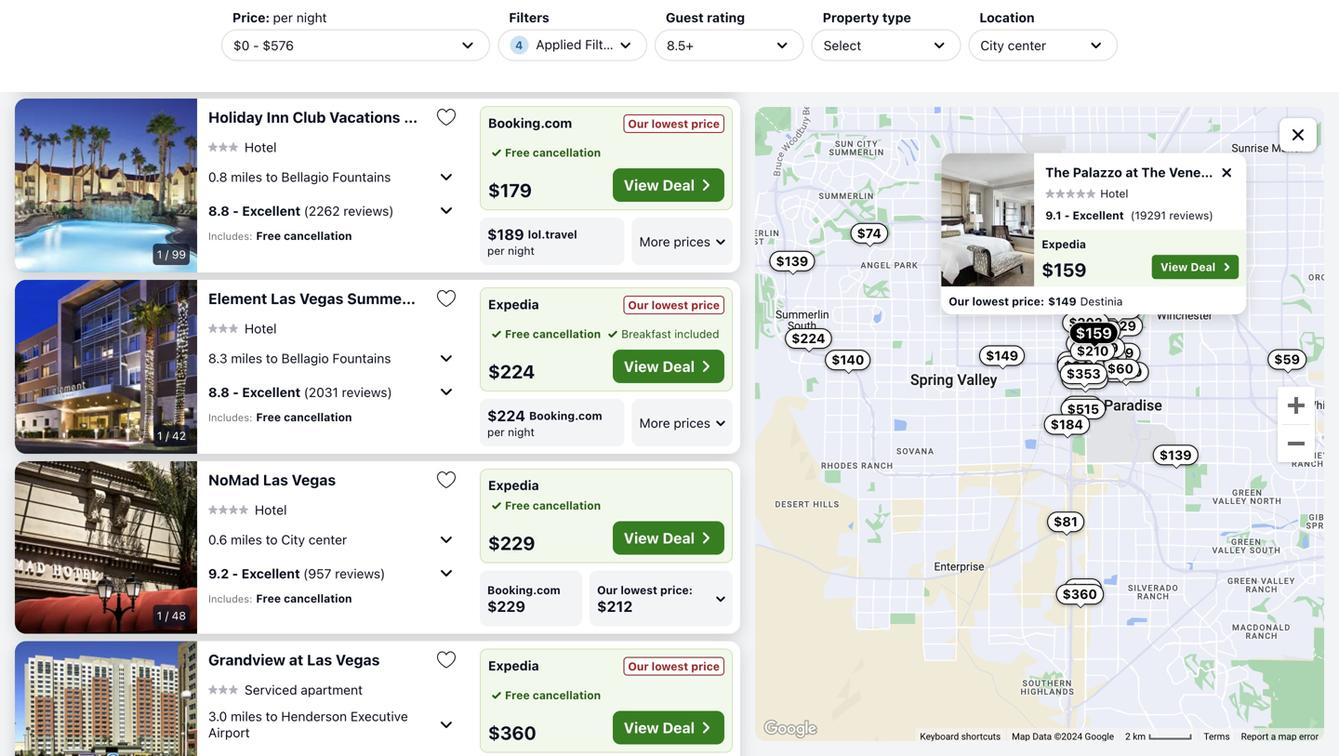 Task type: vqa. For each thing, say whether or not it's contained in the screenshot.
DATA
yes



Task type: locate. For each thing, give the bounding box(es) containing it.
to up 8.8 - excellent (2031 reviews)
[[266, 351, 278, 366]]

$93 button
[[1064, 396, 1102, 417]]

price: per night
[[233, 10, 327, 25]]

club right desert
[[476, 108, 509, 126]]

1 our lowest price from the top
[[628, 117, 720, 130]]

2 to from the top
[[266, 351, 278, 366]]

2 vertical spatial per
[[488, 426, 505, 439]]

$89 $210
[[1073, 336, 1109, 359]]

hotel button down holiday
[[208, 139, 277, 155]]

0 vertical spatial vegas
[[300, 290, 344, 308]]

$224
[[792, 331, 826, 346], [488, 361, 535, 382], [488, 407, 526, 425]]

view deal for $224
[[624, 358, 695, 375]]

8.8 - excellent (2031 reviews)
[[208, 385, 392, 400]]

1 free cancellation from the top
[[505, 146, 601, 159]]

0 vertical spatial $515
[[488, 55, 524, 73]]

serviced apartment
[[245, 682, 363, 698]]

our up $212 on the left
[[597, 584, 618, 597]]

fountains up (2262
[[333, 169, 391, 184]]

3 includes: free cancellation from the top
[[208, 411, 352, 424]]

our
[[597, 41, 618, 54], [628, 117, 649, 130], [949, 295, 970, 308], [628, 299, 649, 312], [597, 584, 618, 597], [628, 660, 649, 673]]

$128
[[1068, 365, 1100, 381]]

applied filters
[[536, 37, 622, 52]]

to up 9.2 - excellent (957 reviews) on the left of the page
[[266, 532, 278, 547]]

0 vertical spatial price
[[692, 117, 720, 130]]

0 horizontal spatial at
[[289, 651, 304, 669]]

reviews) right the (957
[[335, 566, 385, 581]]

2 more prices from the top
[[640, 415, 711, 431]]

our down $471
[[628, 117, 649, 130]]

$515
[[488, 55, 524, 73], [1068, 401, 1100, 417]]

our inside our lowest price: $471
[[597, 41, 618, 54]]

0 vertical spatial price:
[[661, 41, 693, 54]]

data
[[1033, 731, 1052, 742]]

our inside "our lowest price: $212"
[[597, 584, 618, 597]]

2 8.8 from the top
[[208, 385, 230, 400]]

miles
[[231, 169, 262, 184], [231, 351, 262, 366], [231, 532, 262, 547], [231, 709, 262, 724]]

1 vertical spatial more prices button
[[632, 399, 733, 447]]

more up breakfast included "button"
[[640, 234, 671, 249]]

las right "nomad"
[[263, 471, 288, 489]]

$139
[[776, 253, 809, 269], [1160, 447, 1193, 463]]

1 vertical spatial $149
[[986, 348, 1019, 363]]

error
[[1300, 731, 1319, 742]]

nomad las vegas, (las vegas, usa) image
[[15, 462, 197, 634]]

1 vertical spatial night
[[508, 244, 535, 257]]

0 horizontal spatial city
[[281, 532, 305, 547]]

hotel button down "nomad"
[[208, 502, 287, 518]]

element
[[208, 290, 267, 308]]

city inside button
[[281, 532, 305, 547]]

includes: free cancellation down 8.8 - excellent (2262 reviews)
[[208, 229, 352, 242]]

(957
[[303, 566, 332, 581]]

- right "9.2"
[[232, 566, 238, 581]]

0 horizontal spatial $139 button
[[770, 251, 815, 271]]

0 horizontal spatial $515
[[488, 55, 524, 73]]

1 vertical spatial 8.8
[[208, 385, 230, 400]]

hotel button down palazzo
[[1046, 187, 1129, 200]]

1 the from the left
[[1046, 165, 1070, 180]]

1 vertical spatial city
[[281, 532, 305, 547]]

4
[[516, 39, 523, 52]]

0 vertical spatial /
[[165, 248, 169, 261]]

$249 button
[[1094, 343, 1141, 364]]

1 more from the top
[[640, 234, 671, 249]]

0.6 miles to city center
[[208, 532, 347, 547]]

1 left 48
[[157, 609, 162, 622]]

2 per night from the top
[[488, 426, 535, 439]]

excellent for $179
[[242, 203, 301, 218]]

prices
[[674, 234, 711, 249], [674, 415, 711, 431]]

0 vertical spatial bellagio
[[281, 169, 329, 184]]

2 vertical spatial vegas
[[336, 651, 380, 669]]

0 vertical spatial 8.8
[[208, 203, 230, 218]]

more down breakfast included "button"
[[640, 415, 671, 431]]

$138
[[1108, 290, 1140, 306]]

2 prices from the top
[[674, 415, 711, 431]]

vegas up 0.6 miles to city center button
[[292, 471, 336, 489]]

bellagio up 8.8 - excellent (2262 reviews)
[[281, 169, 329, 184]]

0 vertical spatial $179
[[488, 179, 532, 201]]

property
[[823, 10, 880, 25]]

holiday
[[208, 108, 263, 126]]

$149 down our lowest price: $149 destinia
[[986, 348, 1019, 363]]

2 vertical spatial 1
[[157, 609, 162, 622]]

1 vertical spatial bellagio
[[282, 351, 329, 366]]

hotel button for $179
[[208, 139, 277, 155]]

price: inside our lowest price: $471
[[661, 41, 693, 54]]

3 to from the top
[[266, 532, 278, 547]]

to up 8.8 - excellent (2262 reviews)
[[266, 169, 278, 184]]

map
[[1012, 731, 1031, 742]]

includes: down 0.8
[[208, 230, 252, 242]]

vegas up 8.3 miles to bellagio fountains button
[[300, 290, 344, 308]]

0 vertical spatial $229 button
[[1097, 316, 1144, 336]]

includes: free cancellation
[[208, 49, 352, 62], [208, 229, 352, 242], [208, 411, 352, 424], [208, 592, 352, 605]]

four seasons hotel las vegas, (las vegas, usa) image
[[15, 0, 197, 91]]

at
[[1126, 165, 1139, 180], [289, 651, 304, 669]]

1 horizontal spatial resort
[[1229, 165, 1272, 180]]

prices up included on the right top of page
[[674, 234, 711, 249]]

1 miles from the top
[[231, 169, 262, 184]]

1 horizontal spatial the
[[1142, 165, 1166, 180]]

type
[[883, 10, 912, 25]]

4 miles from the top
[[231, 709, 262, 724]]

to inside 3.0 miles to henderson executive airport
[[266, 709, 278, 724]]

2 vertical spatial price
[[692, 660, 720, 673]]

miles right 0.6
[[231, 532, 262, 547]]

0 vertical spatial more prices button
[[632, 218, 733, 265]]

filters up 4
[[509, 10, 550, 25]]

- right 9.1
[[1065, 209, 1071, 222]]

miles right 0.8
[[231, 169, 262, 184]]

1 vertical spatial filters
[[585, 37, 622, 52]]

$515 up $184
[[1068, 401, 1100, 417]]

reviews) for $179
[[344, 203, 394, 218]]

map
[[1279, 731, 1297, 742]]

4 includes: from the top
[[208, 593, 252, 605]]

0 vertical spatial las
[[271, 290, 296, 308]]

9.1 - excellent (19291 reviews)
[[1046, 209, 1214, 222]]

deal for $360
[[663, 719, 695, 737]]

0 vertical spatial per night
[[488, 244, 535, 257]]

0 horizontal spatial center
[[309, 532, 347, 547]]

1 vertical spatial vegas
[[292, 471, 336, 489]]

3 price from the top
[[692, 660, 720, 673]]

lowest
[[621, 41, 658, 54], [652, 117, 689, 130], [973, 295, 1010, 308], [652, 299, 689, 312], [621, 584, 658, 597], [652, 660, 689, 673]]

1 horizontal spatial at
[[1126, 165, 1139, 180]]

more prices up breakfast included
[[640, 234, 711, 249]]

$75 button
[[1065, 579, 1103, 599]]

1 horizontal spatial city
[[981, 37, 1005, 53]]

applied
[[536, 37, 582, 52]]

at right palazzo
[[1126, 165, 1139, 180]]

1 vertical spatial per
[[488, 244, 505, 257]]

lowest up $471
[[621, 41, 658, 54]]

guest rating
[[666, 10, 745, 25]]

view for $229
[[624, 529, 659, 547]]

reviews) right (19291
[[1170, 209, 1214, 222]]

2 vertical spatial /
[[165, 609, 169, 622]]

0.6 miles to city center button
[[208, 525, 458, 555]]

- right $0
[[253, 37, 259, 53]]

2 vertical spatial night
[[508, 426, 535, 439]]

1 horizontal spatial $149
[[1049, 295, 1077, 308]]

3 / from the top
[[165, 609, 169, 622]]

$0
[[234, 37, 250, 53]]

1 vertical spatial $139 button
[[1154, 445, 1199, 465]]

apartment
[[301, 682, 363, 698]]

1 vertical spatial prices
[[674, 415, 711, 431]]

lowest up $212 on the left
[[621, 584, 658, 597]]

2 includes: free cancellation from the top
[[208, 229, 352, 242]]

2 our lowest price from the top
[[628, 299, 720, 312]]

1 horizontal spatial club
[[476, 108, 509, 126]]

1 / from the top
[[165, 248, 169, 261]]

- down 8.3 miles to bellagio fountains at the top
[[233, 385, 239, 400]]

1 horizontal spatial $515
[[1068, 401, 1100, 417]]

0 vertical spatial $224
[[792, 331, 826, 346]]

2 / from the top
[[166, 429, 169, 442]]

free cancellation button
[[488, 144, 601, 161], [488, 326, 601, 342], [488, 497, 601, 514], [488, 687, 601, 704]]

1 vertical spatial las
[[263, 471, 288, 489]]

1 vertical spatial price
[[692, 299, 720, 312]]

0 vertical spatial $360
[[1063, 587, 1098, 602]]

0 horizontal spatial filters
[[509, 10, 550, 25]]

deal for $229
[[663, 529, 695, 547]]

2 vertical spatial price:
[[661, 584, 693, 597]]

excellent for $229
[[242, 566, 300, 581]]

1 / 99
[[157, 248, 186, 261]]

$250
[[1080, 320, 1114, 335]]

2 free cancellation button from the top
[[488, 326, 601, 342]]

fountains up (2031
[[333, 351, 391, 366]]

1 to from the top
[[266, 169, 278, 184]]

$200 button
[[1058, 351, 1105, 372]]

hotel down inn
[[245, 139, 277, 155]]

our lowest price down "our lowest price: $212"
[[628, 660, 720, 673]]

reviews) right (2262
[[344, 203, 394, 218]]

3 free cancellation from the top
[[505, 499, 601, 512]]

more prices button for $224
[[632, 399, 733, 447]]

the left palazzo
[[1046, 165, 1070, 180]]

0 vertical spatial $139
[[776, 253, 809, 269]]

at up serviced apartment on the left bottom of page
[[289, 651, 304, 669]]

2 miles from the top
[[231, 351, 262, 366]]

includes: for $224
[[208, 412, 252, 424]]

price for $224
[[692, 299, 720, 312]]

view deal button for $229
[[613, 522, 725, 555]]

las up apartment on the left bottom
[[307, 651, 332, 669]]

0 vertical spatial more prices
[[640, 234, 711, 249]]

prices for $179
[[674, 234, 711, 249]]

0 horizontal spatial the
[[1046, 165, 1070, 180]]

nomad
[[208, 471, 260, 489]]

1 vertical spatial center
[[309, 532, 347, 547]]

henderson
[[281, 709, 347, 724]]

resort
[[513, 108, 560, 126], [1229, 165, 1272, 180]]

las right element
[[271, 290, 296, 308]]

0 horizontal spatial resort
[[513, 108, 560, 126]]

4 includes: free cancellation from the top
[[208, 592, 352, 605]]

per
[[273, 10, 293, 25], [488, 244, 505, 257], [488, 426, 505, 439]]

includes: down 8.3
[[208, 412, 252, 424]]

includes:
[[208, 50, 252, 62], [208, 230, 252, 242], [208, 412, 252, 424], [208, 593, 252, 605]]

2 bellagio from the top
[[282, 351, 329, 366]]

2 price from the top
[[692, 299, 720, 312]]

2 club from the left
[[476, 108, 509, 126]]

las
[[271, 290, 296, 308], [263, 471, 288, 489], [307, 651, 332, 669]]

free cancellation button for $179
[[488, 144, 601, 161]]

$515 down hotels.com
[[488, 55, 524, 73]]

$149 up '$203'
[[1049, 295, 1077, 308]]

vegas for $229
[[292, 471, 336, 489]]

our lowest price: $212
[[597, 584, 693, 615]]

includes: free cancellation down 9.6 - excellent (7716 reviews)
[[208, 49, 352, 62]]

serviced apartment button
[[208, 682, 363, 698]]

center down location
[[1008, 37, 1047, 53]]

- right '9.6'
[[232, 23, 238, 38]]

- down 0.8 miles to bellagio fountains
[[233, 203, 239, 218]]

nomad las vegas button
[[208, 471, 421, 489]]

/ left 48
[[165, 609, 169, 622]]

0.8 miles to bellagio fountains
[[208, 169, 391, 184]]

vegas for $224
[[300, 290, 344, 308]]

includes: free cancellation down 9.2 - excellent (957 reviews) on the left of the page
[[208, 592, 352, 605]]

free cancellation for $179
[[505, 146, 601, 159]]

lowest down our lowest price: $471
[[652, 117, 689, 130]]

miles for $224
[[231, 351, 262, 366]]

view deal button for $224
[[613, 350, 725, 383]]

1 horizontal spatial $179
[[1088, 340, 1119, 355]]

view deal button for $179
[[613, 168, 725, 202]]

8.8 down 8.3
[[208, 385, 230, 400]]

0 vertical spatial 1
[[157, 248, 162, 261]]

reviews) for $224
[[342, 385, 392, 400]]

0 vertical spatial at
[[1126, 165, 1139, 180]]

3.0
[[208, 709, 227, 724]]

- for 9.6 - excellent (7716 reviews)
[[232, 23, 238, 38]]

0 vertical spatial $149
[[1049, 295, 1077, 308]]

miles right 8.3
[[231, 351, 262, 366]]

to for $179
[[266, 169, 278, 184]]

includes: free cancellation down 8.8 - excellent (2031 reviews)
[[208, 411, 352, 424]]

terms
[[1204, 731, 1231, 742]]

1 vertical spatial at
[[289, 651, 304, 669]]

1 vertical spatial resort
[[1229, 165, 1272, 180]]

0 horizontal spatial $139
[[776, 253, 809, 269]]

1 vertical spatial more prices
[[640, 415, 711, 431]]

0 vertical spatial filters
[[509, 10, 550, 25]]

our lowest price for $224
[[628, 299, 720, 312]]

includes: free cancellation for $229
[[208, 592, 352, 605]]

1 8.8 from the top
[[208, 203, 230, 218]]

1 includes: free cancellation from the top
[[208, 49, 352, 62]]

0 horizontal spatial $149
[[986, 348, 1019, 363]]

reviews) right (2031
[[342, 385, 392, 400]]

1 vertical spatial $159
[[1076, 324, 1113, 342]]

- for 8.8 - excellent (2031 reviews)
[[233, 385, 239, 400]]

includes: down "9.2"
[[208, 593, 252, 605]]

price up included on the right top of page
[[692, 299, 720, 312]]

0 vertical spatial night
[[297, 10, 327, 25]]

$200
[[1064, 354, 1099, 369]]

the up (19291
[[1142, 165, 1166, 180]]

city
[[981, 37, 1005, 53], [281, 532, 305, 547]]

0 vertical spatial our lowest price
[[628, 117, 720, 130]]

per night
[[488, 244, 535, 257], [488, 426, 535, 439]]

to down serviced
[[266, 709, 278, 724]]

the palazzo at the venetian resort image
[[942, 153, 1035, 287]]

bellagio up 8.8 - excellent (2031 reviews)
[[282, 351, 329, 366]]

2 more prices button from the top
[[632, 399, 733, 447]]

price down 8.5+
[[692, 117, 720, 130]]

view deal for $179
[[624, 176, 695, 194]]

per night for $224
[[488, 426, 535, 439]]

per night for $179
[[488, 244, 535, 257]]

terms link
[[1204, 731, 1231, 742]]

lowest up $149 button
[[973, 295, 1010, 308]]

0 vertical spatial resort
[[513, 108, 560, 126]]

resort right venetian
[[1229, 165, 1272, 180]]

1 horizontal spatial $360
[[1063, 587, 1098, 602]]

$184 button
[[1045, 415, 1090, 435]]

2 the from the left
[[1142, 165, 1166, 180]]

4 free cancellation button from the top
[[488, 687, 601, 704]]

desert
[[424, 108, 472, 126]]

1 free cancellation button from the top
[[488, 144, 601, 161]]

hotel
[[245, 139, 277, 155], [1101, 187, 1129, 200], [245, 321, 277, 336], [255, 502, 287, 518]]

night for $179
[[508, 244, 535, 257]]

fountains for $224
[[333, 351, 391, 366]]

our lowest price down our lowest price: $471
[[628, 117, 720, 130]]

0 vertical spatial center
[[1008, 37, 1047, 53]]

/ left 42
[[166, 429, 169, 442]]

price: for $471
[[661, 41, 693, 54]]

prices down included on the right top of page
[[674, 415, 711, 431]]

the
[[1046, 165, 1070, 180], [1142, 165, 1166, 180]]

1 vertical spatial $179
[[1088, 340, 1119, 355]]

1 vertical spatial $515
[[1068, 401, 1100, 417]]

1 vertical spatial our lowest price
[[628, 299, 720, 312]]

1 horizontal spatial $139
[[1160, 447, 1193, 463]]

$229 inside booking.com $229
[[488, 598, 526, 615]]

1 vertical spatial more
[[640, 415, 671, 431]]

0 vertical spatial fountains
[[333, 169, 391, 184]]

0 horizontal spatial club
[[293, 108, 326, 126]]

vegas up apartment on the left bottom
[[336, 651, 380, 669]]

$353 button
[[1061, 364, 1108, 384]]

vegas inside button
[[292, 471, 336, 489]]

2 vertical spatial our lowest price
[[628, 660, 720, 673]]

1 prices from the top
[[674, 234, 711, 249]]

deal for $224
[[663, 358, 695, 375]]

more prices down breakfast included
[[640, 415, 711, 431]]

1 per night from the top
[[488, 244, 535, 257]]

hotel down element
[[245, 321, 277, 336]]

location
[[980, 10, 1035, 25]]

miles up airport
[[231, 709, 262, 724]]

$149 inside "$149 $353"
[[986, 348, 1019, 363]]

view deal button
[[613, 168, 725, 202], [1153, 255, 1240, 279], [613, 350, 725, 383], [613, 522, 725, 555], [613, 711, 725, 745]]

city center
[[981, 37, 1047, 53]]

$360
[[1063, 587, 1098, 602], [488, 722, 537, 744]]

1 more prices from the top
[[640, 234, 711, 249]]

resort down hotels.com $515
[[513, 108, 560, 126]]

1 fountains from the top
[[333, 169, 391, 184]]

hotels.com
[[488, 41, 552, 54]]

/
[[165, 248, 169, 261], [166, 429, 169, 442], [165, 609, 169, 622]]

0 vertical spatial more
[[640, 234, 671, 249]]

1 more prices button from the top
[[632, 218, 733, 265]]

our lowest price up breakfast included
[[628, 299, 720, 312]]

more for $179
[[640, 234, 671, 249]]

4 free cancellation from the top
[[505, 689, 601, 702]]

1
[[157, 248, 162, 261], [157, 429, 162, 442], [157, 609, 162, 622]]

1 left 99
[[157, 248, 162, 261]]

3 includes: from the top
[[208, 412, 252, 424]]

1 vertical spatial /
[[166, 429, 169, 442]]

0 vertical spatial prices
[[674, 234, 711, 249]]

map region
[[756, 107, 1325, 742]]

grandview at las vegas, (las vegas, usa) image
[[15, 642, 197, 756]]

8.8 down 0.8
[[208, 203, 230, 218]]

price down "our lowest price: $212"
[[692, 660, 720, 673]]

0 vertical spatial city
[[981, 37, 1005, 53]]

price for $360
[[692, 660, 720, 673]]

center
[[1008, 37, 1047, 53], [309, 532, 347, 547]]

1 vertical spatial price:
[[1013, 295, 1045, 308]]

center up the (957
[[309, 532, 347, 547]]

filters up $471
[[585, 37, 622, 52]]

lowest inside our lowest price: $471
[[621, 41, 658, 54]]

hotel button down element
[[208, 320, 277, 337]]

our lowest price for $360
[[628, 660, 720, 673]]

/ left 99
[[165, 248, 169, 261]]

$229
[[1103, 318, 1137, 334], [1069, 371, 1102, 387], [488, 532, 535, 554], [488, 598, 526, 615]]

our up breakfast in the top of the page
[[628, 299, 649, 312]]

hotel for $179
[[245, 139, 277, 155]]

select
[[824, 37, 862, 53]]

resort inside button
[[513, 108, 560, 126]]

1 price from the top
[[692, 117, 720, 130]]

per for $179
[[488, 244, 505, 257]]

city down location
[[981, 37, 1005, 53]]

prices for $224
[[674, 415, 711, 431]]

1 bellagio from the top
[[281, 169, 329, 184]]

club right inn
[[293, 108, 326, 126]]

2 fountains from the top
[[333, 351, 391, 366]]

price: inside "our lowest price: $212"
[[661, 584, 693, 597]]

miles for $179
[[231, 169, 262, 184]]

- for 8.8 - excellent (2262 reviews)
[[233, 203, 239, 218]]

$159 inside button
[[1076, 324, 1113, 342]]

miles inside 3.0 miles to henderson executive airport
[[231, 709, 262, 724]]

city up 9.2 - excellent (957 reviews) on the left of the page
[[281, 532, 305, 547]]

google image
[[760, 717, 822, 742]]

1 vertical spatial $139
[[1160, 447, 1193, 463]]

1 vertical spatial 1
[[157, 429, 162, 442]]

3 our lowest price from the top
[[628, 660, 720, 673]]

0 horizontal spatial $179
[[488, 179, 532, 201]]

4 to from the top
[[266, 709, 278, 724]]

hotel down nomad las vegas
[[255, 502, 287, 518]]

includes: down '9.6'
[[208, 50, 252, 62]]

$149
[[1049, 295, 1077, 308], [986, 348, 1019, 363]]

8.8 - excellent (2262 reviews)
[[208, 203, 394, 218]]

hotel for $224
[[245, 321, 277, 336]]

1 vertical spatial per night
[[488, 426, 535, 439]]

3 free cancellation button from the top
[[488, 497, 601, 514]]

1 vertical spatial fountains
[[333, 351, 391, 366]]

1 left 42
[[157, 429, 162, 442]]

$93
[[1070, 398, 1096, 414]]

venetian
[[1170, 165, 1226, 180]]

8.3 miles to bellagio fountains button
[[208, 343, 458, 373]]

hotel up 9.1 - excellent (19291 reviews) at the right of the page
[[1101, 187, 1129, 200]]

2 includes: from the top
[[208, 230, 252, 242]]

vegas
[[300, 290, 344, 308], [292, 471, 336, 489], [336, 651, 380, 669]]

3 miles from the top
[[231, 532, 262, 547]]

48
[[172, 609, 186, 622]]

las inside button
[[263, 471, 288, 489]]

2 more from the top
[[640, 415, 671, 431]]

1 for $224
[[157, 429, 162, 442]]

deal for $179
[[663, 176, 695, 194]]

our up $471
[[597, 41, 618, 54]]

$322
[[1102, 301, 1135, 317]]

$184
[[1051, 417, 1084, 432]]



Task type: describe. For each thing, give the bounding box(es) containing it.
per for $224
[[488, 426, 505, 439]]

2 vertical spatial booking.com
[[488, 584, 561, 597]]

view for $224
[[624, 358, 659, 375]]

1 horizontal spatial filters
[[585, 37, 622, 52]]

- for $0 - $576
[[253, 37, 259, 53]]

hotel for $229
[[255, 502, 287, 518]]

0 vertical spatial booking.com
[[488, 115, 572, 131]]

more prices for $179
[[640, 234, 711, 249]]

$75
[[1071, 581, 1096, 596]]

(2262
[[304, 203, 340, 218]]

inn
[[267, 108, 289, 126]]

free cancellation for $229
[[505, 499, 601, 512]]

$209
[[1109, 364, 1143, 380]]

$81
[[1054, 514, 1078, 530]]

/ for $229
[[165, 609, 169, 622]]

reviews) right (7716 on the top left
[[341, 23, 391, 38]]

the palazzo at the venetian resort
[[1046, 165, 1272, 180]]

$360 button
[[1057, 584, 1104, 605]]

$224 button
[[785, 328, 832, 349]]

$140
[[832, 352, 865, 368]]

$0 - $576
[[234, 37, 294, 53]]

$138 button
[[1101, 288, 1147, 308]]

99
[[172, 248, 186, 261]]

9.2 - excellent (957 reviews)
[[208, 566, 385, 581]]

more prices for $224
[[640, 415, 711, 431]]

to for $224
[[266, 351, 278, 366]]

executive
[[351, 709, 408, 724]]

includes: for $229
[[208, 593, 252, 605]]

0.6
[[208, 532, 227, 547]]

bellagio for $224
[[282, 351, 329, 366]]

includes: free cancellation for $179
[[208, 229, 352, 242]]

$515 inside hotels.com $515
[[488, 55, 524, 73]]

guest
[[666, 10, 704, 25]]

$53 button
[[1089, 347, 1128, 368]]

1 horizontal spatial $139 button
[[1154, 445, 1199, 465]]

$179 inside button
[[1088, 340, 1119, 355]]

bellagio for $179
[[281, 169, 329, 184]]

1 / 48
[[157, 609, 186, 622]]

$576
[[263, 37, 294, 53]]

$250 button
[[1074, 317, 1121, 338]]

keyboard shortcuts button
[[921, 730, 1001, 743]]

miles for $360
[[231, 709, 262, 724]]

$210
[[1077, 343, 1109, 359]]

reviews) for $229
[[335, 566, 385, 581]]

keyboard
[[921, 731, 960, 742]]

$89
[[1073, 336, 1099, 351]]

view for $360
[[624, 719, 659, 737]]

lowest up breakfast included
[[652, 299, 689, 312]]

to for $229
[[266, 532, 278, 547]]

view deal button for $159
[[1153, 255, 1240, 279]]

view for $179
[[624, 176, 659, 194]]

0 vertical spatial $139 button
[[770, 251, 815, 271]]

8.3
[[208, 351, 228, 366]]

miles for $229
[[231, 532, 262, 547]]

1 vertical spatial $229 button
[[1062, 369, 1109, 389]]

element las vegas summerlin button
[[208, 289, 425, 308]]

$139 for $139 button to the top
[[776, 253, 809, 269]]

8.8 for $224
[[208, 385, 230, 400]]

$60
[[1108, 361, 1134, 377]]

$353
[[1067, 366, 1101, 382]]

at inside button
[[289, 651, 304, 669]]

hotel button for $224
[[208, 320, 277, 337]]

included
[[675, 328, 720, 341]]

/ for $179
[[165, 248, 169, 261]]

1 includes: from the top
[[208, 50, 252, 62]]

2 vertical spatial $224
[[488, 407, 526, 425]]

our down $212 on the left
[[628, 660, 649, 673]]

$160
[[1092, 291, 1124, 306]]

$160 button
[[1085, 288, 1131, 309]]

our lowest price for $179
[[628, 117, 720, 130]]

$471
[[597, 55, 633, 73]]

1 vertical spatial booking.com
[[529, 409, 603, 422]]

$322 button
[[1095, 299, 1142, 319]]

$81 button
[[1048, 512, 1085, 532]]

rating
[[707, 10, 745, 25]]

3.0 miles to henderson executive airport
[[208, 709, 408, 741]]

1 vertical spatial $224
[[488, 361, 535, 382]]

vacations
[[330, 108, 401, 126]]

$203
[[1069, 315, 1103, 330]]

more prices button for $179
[[632, 218, 733, 265]]

$249
[[1100, 345, 1135, 361]]

0.8 miles to bellagio fountains button
[[208, 162, 458, 192]]

element las vegas summerlin
[[208, 290, 425, 308]]

$179 button
[[1081, 338, 1126, 358]]

1 vertical spatial $360
[[488, 722, 537, 744]]

fountains for $179
[[333, 169, 391, 184]]

$140 button
[[826, 350, 871, 370]]

lowest down "our lowest price: $212"
[[652, 660, 689, 673]]

view deal for $360
[[624, 719, 695, 737]]

0 vertical spatial $159
[[1042, 259, 1087, 281]]

keyboard shortcuts
[[921, 731, 1001, 742]]

price for $179
[[692, 117, 720, 130]]

/ for $224
[[166, 429, 169, 442]]

lowest inside "our lowest price: $212"
[[621, 584, 658, 597]]

free cancellation button for $360
[[488, 687, 601, 704]]

price: for $212
[[661, 584, 693, 597]]

report a map error
[[1242, 731, 1319, 742]]

to for $360
[[266, 709, 278, 724]]

$139 for the right $139 button
[[1160, 447, 1193, 463]]

view deal button for $360
[[613, 711, 725, 745]]

$95 button
[[1070, 364, 1109, 384]]

our lowest price: $471
[[597, 41, 693, 73]]

property type
[[823, 10, 912, 25]]

breakfast
[[622, 328, 672, 341]]

our down 'the palazzo at the venetian resort' image
[[949, 295, 970, 308]]

1 / 42
[[157, 429, 186, 442]]

report a map error link
[[1242, 731, 1319, 742]]

1 for $229
[[157, 609, 162, 622]]

serviced
[[245, 682, 297, 698]]

map data ©2024 google
[[1012, 731, 1115, 742]]

holiday inn club vacations at desert club resort, (las vegas, usa) image
[[15, 99, 197, 273]]

price: for $149
[[1013, 295, 1045, 308]]

$240 button
[[1058, 356, 1105, 377]]

grandview
[[208, 651, 286, 669]]

element las vegas summerlin, (las vegas, usa) image
[[15, 280, 197, 454]]

destinia
[[1081, 295, 1124, 308]]

8.8 for $179
[[208, 203, 230, 218]]

$305 $151 $200 $60
[[1064, 323, 1134, 377]]

$224 inside button
[[792, 331, 826, 346]]

at
[[404, 108, 420, 126]]

las for $229
[[263, 471, 288, 489]]

$95
[[1077, 366, 1103, 381]]

view deal for $229
[[624, 529, 695, 547]]

$210 button
[[1071, 341, 1116, 361]]

$74 button
[[851, 223, 889, 244]]

hotels.com $515
[[488, 41, 552, 73]]

42
[[172, 429, 186, 442]]

booking.com $229
[[488, 584, 561, 615]]

$515 inside button
[[1068, 401, 1100, 417]]

includes: free cancellation for $224
[[208, 411, 352, 424]]

- for 9.1 - excellent (19291 reviews)
[[1065, 209, 1071, 222]]

summerlin
[[347, 290, 425, 308]]

free cancellation button for $229
[[488, 497, 601, 514]]

more for $224
[[640, 415, 671, 431]]

- for 9.2 - excellent (957 reviews)
[[232, 566, 238, 581]]

excellent for $224
[[242, 385, 301, 400]]

$89 button
[[1067, 334, 1106, 354]]

0 vertical spatial per
[[273, 10, 293, 25]]

0.8
[[208, 169, 227, 184]]

grandview at las vegas button
[[208, 651, 421, 669]]

km
[[1133, 731, 1146, 742]]

hotel button for $229
[[208, 502, 287, 518]]

close image
[[1219, 164, 1236, 181]]

shortcuts
[[962, 731, 1001, 742]]

9.6
[[208, 23, 229, 38]]

center inside button
[[309, 532, 347, 547]]

breakfast included
[[622, 328, 720, 341]]

1 club from the left
[[293, 108, 326, 126]]

night for $224
[[508, 426, 535, 439]]

free cancellation for $360
[[505, 689, 601, 702]]

1 horizontal spatial center
[[1008, 37, 1047, 53]]

our lowest price: $149 destinia
[[949, 295, 1124, 308]]

$305 button
[[1074, 320, 1122, 341]]

las for $224
[[271, 290, 296, 308]]

$360 inside button
[[1063, 587, 1098, 602]]

2 vertical spatial las
[[307, 651, 332, 669]]

2 free cancellation from the top
[[505, 328, 601, 341]]

$240 $128
[[1064, 358, 1100, 381]]

includes: for $179
[[208, 230, 252, 242]]

$149 $353
[[986, 348, 1101, 382]]

1 for $179
[[157, 248, 162, 261]]



